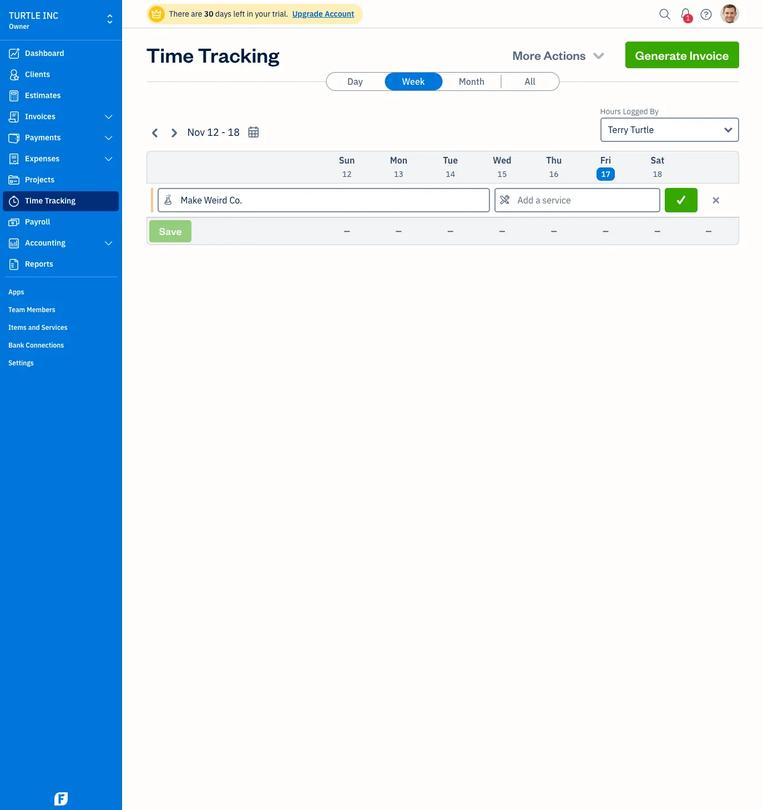 Task type: locate. For each thing, give the bounding box(es) containing it.
expenses
[[25, 154, 60, 164]]

thu
[[546, 155, 562, 166]]

time
[[146, 42, 194, 68], [25, 196, 43, 206]]

settings
[[8, 359, 34, 367]]

chevron large down image left previous week image
[[104, 134, 114, 143]]

1 horizontal spatial time
[[146, 42, 194, 68]]

1 horizontal spatial time tracking
[[146, 42, 279, 68]]

Add a service text field
[[495, 189, 659, 211]]

0 horizontal spatial time
[[25, 196, 43, 206]]

terry
[[608, 124, 628, 135]]

17
[[601, 169, 610, 179]]

time down there
[[146, 42, 194, 68]]

chevron large down image inside expenses link
[[104, 155, 114, 164]]

client image
[[7, 69, 21, 80]]

1 chevron large down image from the top
[[104, 155, 114, 164]]

—
[[344, 226, 350, 236], [396, 226, 402, 236], [447, 226, 453, 236], [499, 226, 505, 236], [551, 226, 557, 236], [603, 226, 609, 236], [654, 226, 661, 236], [706, 226, 712, 236]]

13
[[394, 169, 403, 179]]

invoices link
[[3, 107, 119, 127]]

services
[[41, 324, 68, 332]]

payment image
[[7, 133, 21, 144]]

1 horizontal spatial 18
[[653, 169, 662, 179]]

chevron large down image for payments
[[104, 134, 114, 143]]

chevron large down image for accounting
[[104, 239, 114, 248]]

4 — from the left
[[499, 226, 505, 236]]

generate invoice button
[[625, 42, 739, 68]]

projects link
[[3, 170, 119, 190]]

sat
[[651, 155, 664, 166]]

week
[[402, 76, 425, 87]]

clients link
[[3, 65, 119, 85]]

0 vertical spatial 12
[[207, 126, 219, 139]]

trial.
[[272, 9, 288, 19]]

0 vertical spatial time tracking
[[146, 42, 279, 68]]

12 inside sun 12
[[342, 169, 352, 179]]

0 horizontal spatial 18
[[228, 126, 240, 139]]

1 vertical spatial time tracking
[[25, 196, 75, 206]]

freshbooks image
[[52, 793, 70, 806]]

estimates link
[[3, 86, 119, 106]]

chevron large down image down estimates link
[[104, 113, 114, 122]]

time tracking down "30"
[[146, 42, 279, 68]]

nov
[[187, 126, 205, 139]]

2 chevron large down image from the top
[[104, 134, 114, 143]]

reports
[[25, 259, 53, 269]]

tracking down projects link on the left top of page
[[45, 196, 75, 206]]

12 for sun
[[342, 169, 352, 179]]

cancel image
[[711, 194, 721, 207]]

0 vertical spatial chevron large down image
[[104, 113, 114, 122]]

more
[[513, 47, 541, 63]]

team members
[[8, 306, 55, 314]]

by
[[650, 107, 659, 117]]

0 vertical spatial tracking
[[198, 42, 279, 68]]

tracking down left
[[198, 42, 279, 68]]

1 vertical spatial tracking
[[45, 196, 75, 206]]

chart image
[[7, 238, 21, 249]]

6 — from the left
[[603, 226, 609, 236]]

team members link
[[3, 301, 119, 318]]

chevron large down image down payments link
[[104, 155, 114, 164]]

project image
[[7, 175, 21, 186]]

0 vertical spatial 18
[[228, 126, 240, 139]]

1 vertical spatial 12
[[342, 169, 352, 179]]

payments link
[[3, 128, 119, 148]]

0 vertical spatial chevron large down image
[[104, 155, 114, 164]]

search image
[[656, 6, 674, 22]]

and
[[28, 324, 40, 332]]

sun
[[339, 155, 355, 166]]

1 horizontal spatial tracking
[[198, 42, 279, 68]]

-
[[221, 126, 225, 139]]

your
[[255, 9, 270, 19]]

1 vertical spatial chevron large down image
[[104, 239, 114, 248]]

payments
[[25, 133, 61, 143]]

Add a client or project text field
[[158, 189, 489, 211]]

12 down sun
[[342, 169, 352, 179]]

bank connections
[[8, 341, 64, 350]]

turtle
[[630, 124, 654, 135]]

clients
[[25, 69, 50, 79]]

1 horizontal spatial 12
[[342, 169, 352, 179]]

12
[[207, 126, 219, 139], [342, 169, 352, 179]]

1 — from the left
[[344, 226, 350, 236]]

12 left -
[[207, 126, 219, 139]]

2 chevron large down image from the top
[[104, 239, 114, 248]]

1 vertical spatial chevron large down image
[[104, 134, 114, 143]]

previous week image
[[149, 126, 162, 139]]

18
[[228, 126, 240, 139], [653, 169, 662, 179]]

18 right -
[[228, 126, 240, 139]]

12 for nov
[[207, 126, 219, 139]]

invoice image
[[7, 112, 21, 123]]

wed 15
[[493, 155, 511, 179]]

generate
[[635, 47, 687, 63]]

inc
[[43, 10, 58, 21]]

days
[[215, 9, 231, 19]]

time inside "main" element
[[25, 196, 43, 206]]

bank
[[8, 341, 24, 350]]

month
[[459, 76, 485, 87]]

1 chevron large down image from the top
[[104, 113, 114, 122]]

0 horizontal spatial 12
[[207, 126, 219, 139]]

14
[[446, 169, 455, 179]]

tue
[[443, 155, 458, 166]]

18 down sat
[[653, 169, 662, 179]]

chevron large down image for expenses
[[104, 155, 114, 164]]

1 vertical spatial time
[[25, 196, 43, 206]]

chevron large down image up reports link
[[104, 239, 114, 248]]

chevron large down image
[[104, 155, 114, 164], [104, 239, 114, 248]]

are
[[191, 9, 202, 19]]

connections
[[26, 341, 64, 350]]

chevron large down image
[[104, 113, 114, 122], [104, 134, 114, 143]]

day
[[347, 76, 363, 87]]

1 button
[[677, 3, 694, 25]]

there
[[169, 9, 189, 19]]

0 horizontal spatial tracking
[[45, 196, 75, 206]]

accounting
[[25, 238, 65, 248]]

items
[[8, 324, 27, 332]]

mon 13
[[390, 155, 407, 179]]

items and services
[[8, 324, 68, 332]]

main element
[[0, 0, 150, 811]]

1 vertical spatial 18
[[653, 169, 662, 179]]

nov 12 - 18
[[187, 126, 240, 139]]

owner
[[9, 22, 29, 31]]

0 horizontal spatial time tracking
[[25, 196, 75, 206]]

time tracking down projects link on the left top of page
[[25, 196, 75, 206]]

chevron large down image inside accounting link
[[104, 239, 114, 248]]

estimates
[[25, 90, 61, 100]]

time right timer 'image'
[[25, 196, 43, 206]]

terry turtle button
[[600, 118, 739, 142]]

more actions button
[[503, 42, 616, 68]]

16
[[549, 169, 559, 179]]

tracking
[[198, 42, 279, 68], [45, 196, 75, 206]]



Task type: vqa. For each thing, say whether or not it's contained in the screenshot.
import in AUTOMATICALLY IMPORT YOUR EXPENSES FROM YOUR BANK OR CREDIT CARD.
no



Task type: describe. For each thing, give the bounding box(es) containing it.
report image
[[7, 259, 21, 270]]

sat 18
[[651, 155, 664, 179]]

turtle
[[9, 10, 41, 21]]

turtle inc owner
[[9, 10, 58, 31]]

more actions
[[513, 47, 586, 63]]

30
[[204, 9, 213, 19]]

expenses link
[[3, 149, 119, 169]]

estimate image
[[7, 90, 21, 102]]

wed
[[493, 155, 511, 166]]

bank connections link
[[3, 337, 119, 353]]

time tracking link
[[3, 191, 119, 211]]

invoice
[[689, 47, 729, 63]]

8 — from the left
[[706, 226, 712, 236]]

logged
[[623, 107, 648, 117]]

hours
[[600, 107, 621, 117]]

fri
[[600, 155, 611, 166]]

there are 30 days left in your trial. upgrade account
[[169, 9, 354, 19]]

upgrade account link
[[290, 9, 354, 19]]

tue 14
[[443, 155, 458, 179]]

team
[[8, 306, 25, 314]]

money image
[[7, 217, 21, 228]]

invoices
[[25, 112, 55, 122]]

2 — from the left
[[396, 226, 402, 236]]

apps
[[8, 288, 24, 296]]

left
[[233, 9, 245, 19]]

time tracking inside "main" element
[[25, 196, 75, 206]]

tracking inside "main" element
[[45, 196, 75, 206]]

thu 16
[[546, 155, 562, 179]]

payroll
[[25, 217, 50, 227]]

payroll link
[[3, 213, 119, 233]]

apps link
[[3, 284, 119, 300]]

mon
[[390, 155, 407, 166]]

chevrondown image
[[591, 47, 606, 63]]

18 inside sat 18
[[653, 169, 662, 179]]

5 — from the left
[[551, 226, 557, 236]]

7 — from the left
[[654, 226, 661, 236]]

go to help image
[[697, 6, 715, 22]]

hours logged by
[[600, 107, 659, 117]]

upgrade
[[292, 9, 323, 19]]

in
[[247, 9, 253, 19]]

crown image
[[151, 8, 162, 20]]

0 vertical spatial time
[[146, 42, 194, 68]]

account
[[325, 9, 354, 19]]

settings link
[[3, 355, 119, 371]]

generate invoice
[[635, 47, 729, 63]]

month link
[[443, 73, 501, 90]]

save row image
[[675, 195, 688, 206]]

15
[[498, 169, 507, 179]]

actions
[[543, 47, 586, 63]]

fri 17
[[600, 155, 611, 179]]

all
[[525, 76, 535, 87]]

reports link
[[3, 255, 119, 275]]

dashboard image
[[7, 48, 21, 59]]

all link
[[501, 73, 559, 90]]

members
[[27, 306, 55, 314]]

sun 12
[[339, 155, 355, 179]]

3 — from the left
[[447, 226, 453, 236]]

chevron large down image for invoices
[[104, 113, 114, 122]]

timer image
[[7, 196, 21, 207]]

items and services link
[[3, 319, 119, 336]]

next week image
[[167, 126, 180, 139]]

dashboard link
[[3, 44, 119, 64]]

projects
[[25, 175, 55, 185]]

terry turtle
[[608, 124, 654, 135]]

accounting link
[[3, 234, 119, 254]]

1
[[686, 14, 690, 22]]

expense image
[[7, 154, 21, 165]]

choose a date image
[[247, 126, 260, 139]]

day link
[[326, 73, 384, 90]]

dashboard
[[25, 48, 64, 58]]



